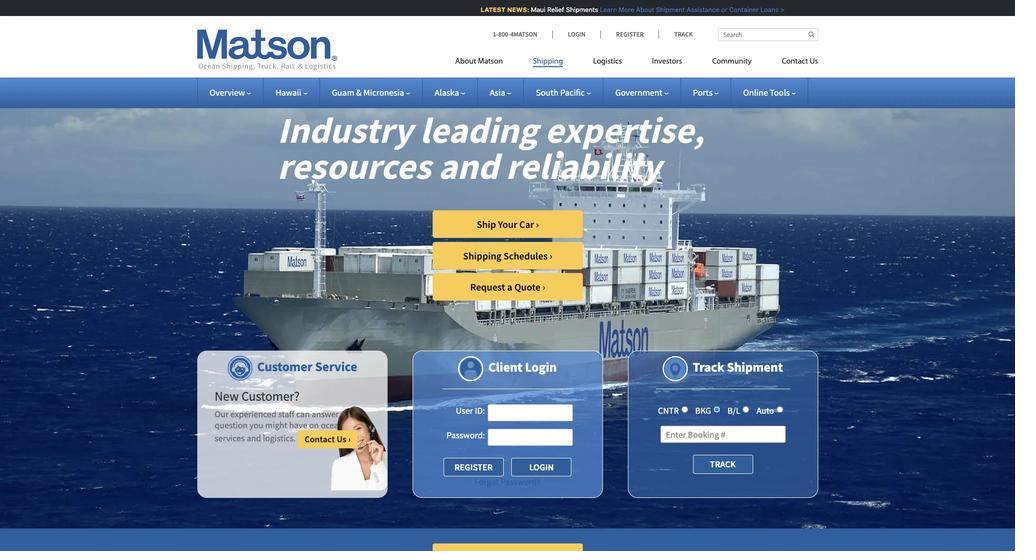 Task type: describe. For each thing, give the bounding box(es) containing it.
service
[[315, 358, 357, 375]]

shipping schedules › link
[[433, 242, 583, 269]]

Auto radio
[[777, 406, 783, 413]]

1-800-4matson
[[493, 30, 537, 39]]

0 vertical spatial shipment
[[651, 6, 680, 14]]

relief
[[543, 6, 560, 14]]

quote
[[515, 281, 541, 293]]

› right schedules
[[550, 249, 553, 262]]

Enter Booking # text field
[[660, 426, 786, 443]]

logistics
[[593, 58, 622, 66]]

contact for contact us ›
[[305, 433, 335, 445]]

password:
[[447, 429, 485, 441]]

assistance
[[682, 6, 715, 14]]

us for contact us
[[810, 58, 818, 66]]

ship your car ›
[[477, 218, 539, 230]]

› right 'car' at the top right of page
[[536, 218, 539, 230]]

contact us link
[[767, 53, 818, 73]]

about matson link
[[455, 53, 518, 73]]

contact for contact us
[[782, 58, 808, 66]]

register for the top register link
[[616, 30, 644, 39]]

more
[[614, 6, 630, 14]]

learn more about shipment assistance or container loans > link
[[595, 6, 780, 14]]

ship
[[477, 218, 496, 230]]

>
[[776, 6, 780, 14]]

BKG radio
[[714, 406, 720, 413]]

alaska
[[435, 87, 459, 98]]

cntr
[[658, 405, 679, 416]]

hawaii
[[276, 87, 301, 98]]

car
[[520, 218, 534, 230]]

and
[[438, 143, 499, 189]]

› down any in the bottom of the page
[[348, 433, 351, 445]]

track link
[[659, 30, 693, 39]]

pacific
[[560, 87, 585, 98]]

staff
[[278, 408, 295, 420]]

online tools link
[[743, 87, 796, 98]]

shipping for shipping
[[533, 58, 563, 66]]

logistics link
[[578, 53, 637, 73]]

government
[[616, 87, 663, 98]]

maui
[[526, 6, 541, 14]]

register for leftmost register link
[[455, 461, 493, 473]]

User ID: text field
[[488, 404, 573, 421]]

4matson
[[511, 30, 537, 39]]

Search search field
[[718, 28, 818, 41]]

id:
[[475, 405, 485, 416]]

customer service
[[257, 358, 357, 375]]

track for "track" button
[[710, 459, 736, 470]]

south pacific link
[[536, 87, 591, 98]]

new customer?
[[215, 388, 300, 404]]

0 vertical spatial about
[[631, 6, 650, 14]]

answer
[[312, 408, 339, 420]]

image of smiling customer service agent ready to help. image
[[330, 406, 387, 490]]

b/l
[[728, 405, 741, 416]]

shipping schedules ›
[[463, 249, 553, 262]]

request a quote ›
[[470, 281, 545, 293]]

can
[[296, 408, 310, 420]]

shipping for shipping schedules ›
[[463, 249, 502, 262]]

have
[[289, 419, 307, 431]]

about matson
[[455, 58, 503, 66]]

1 vertical spatial login
[[525, 359, 557, 375]]

password?
[[501, 476, 541, 487]]

hawaii link
[[276, 87, 307, 98]]

auto
[[757, 405, 774, 416]]

› right quote
[[543, 281, 545, 293]]

us for contact us ›
[[337, 433, 346, 445]]

forgot password? link
[[475, 476, 541, 487]]

might
[[265, 419, 287, 431]]

ports link
[[693, 87, 719, 98]]

guam & micronesia link
[[332, 87, 410, 98]]

latest
[[476, 6, 501, 14]]

top menu navigation
[[455, 53, 818, 73]]

0 horizontal spatial register link
[[444, 458, 504, 476]]

contact us
[[782, 58, 818, 66]]

request
[[470, 281, 505, 293]]

our
[[215, 408, 229, 420]]

800-
[[498, 30, 511, 39]]



Task type: vqa. For each thing, say whether or not it's contained in the screenshot.
SHIPMENT to the right
yes



Task type: locate. For each thing, give the bounding box(es) containing it.
tools
[[770, 87, 790, 98]]

search image
[[809, 31, 815, 38]]

online
[[743, 87, 768, 98]]

shipment up the b/l option in the bottom right of the page
[[727, 359, 783, 375]]

overview link
[[210, 87, 251, 98]]

None button
[[512, 458, 572, 476]]

alaska link
[[435, 87, 465, 98]]

user
[[456, 405, 473, 416]]

new
[[215, 388, 239, 404]]

a
[[507, 281, 513, 293]]

0 vertical spatial shipping
[[533, 58, 563, 66]]

shipping inside shipping schedules › link
[[463, 249, 502, 262]]

micronesia
[[364, 87, 404, 98]]

client
[[488, 359, 523, 375]]

1 horizontal spatial about
[[631, 6, 650, 14]]

track down the enter booking # text box
[[710, 459, 736, 470]]

you
[[250, 419, 263, 431]]

shipping inside top menu navigation
[[533, 58, 563, 66]]

investors link
[[637, 53, 697, 73]]

track for track shipment
[[693, 359, 725, 375]]

request a quote › link
[[433, 273, 583, 301]]

reliability
[[506, 143, 661, 189]]

south pacific
[[536, 87, 585, 98]]

0 horizontal spatial register
[[455, 461, 493, 473]]

track down learn more about shipment assistance or container loans > link
[[674, 30, 693, 39]]

ship your car › link
[[433, 210, 583, 238]]

guam
[[332, 87, 354, 98]]

container
[[725, 6, 754, 14]]

CNTR radio
[[682, 406, 688, 413]]

forgot password?
[[475, 476, 541, 487]]

shipment up track link
[[651, 6, 680, 14]]

ocean
[[321, 419, 343, 431]]

1-800-4matson link
[[493, 30, 553, 39]]

schedules
[[504, 249, 548, 262]]

contact inside top menu navigation
[[782, 58, 808, 66]]

question
[[215, 419, 248, 431]]

1 horizontal spatial us
[[810, 58, 818, 66]]

loans
[[756, 6, 774, 14]]

contact up tools
[[782, 58, 808, 66]]

1 vertical spatial contact
[[305, 433, 335, 445]]

us down ocean
[[337, 433, 346, 445]]

resources
[[278, 143, 431, 189]]

login down shipments
[[568, 30, 586, 39]]

0 horizontal spatial shipping
[[463, 249, 502, 262]]

customer
[[257, 358, 313, 375]]

0 vertical spatial us
[[810, 58, 818, 66]]

about right more
[[631, 6, 650, 14]]

login link
[[553, 30, 601, 39]]

track shipment
[[693, 359, 783, 375]]

leading
[[420, 107, 538, 153]]

shipments
[[561, 6, 594, 14]]

us inside top menu navigation
[[810, 58, 818, 66]]

learn
[[595, 6, 612, 14]]

investors
[[652, 58, 682, 66]]

track inside button
[[710, 459, 736, 470]]

None search field
[[718, 28, 818, 41]]

contact
[[782, 58, 808, 66], [305, 433, 335, 445]]

login right client at the bottom of the page
[[525, 359, 557, 375]]

contact us ›
[[305, 433, 351, 445]]

asia
[[490, 87, 506, 98]]

1 vertical spatial shipping
[[463, 249, 502, 262]]

user id:
[[456, 405, 485, 416]]

client login
[[488, 359, 557, 375]]

1 vertical spatial register link
[[444, 458, 504, 476]]

1 vertical spatial about
[[455, 58, 476, 66]]

1 horizontal spatial login
[[568, 30, 586, 39]]

us
[[810, 58, 818, 66], [337, 433, 346, 445]]

0 horizontal spatial about
[[455, 58, 476, 66]]

about
[[631, 6, 650, 14], [455, 58, 476, 66]]

your
[[498, 218, 518, 230]]

online tools
[[743, 87, 790, 98]]

1 horizontal spatial shipping
[[533, 58, 563, 66]]

industry
[[278, 107, 413, 153]]

shipping up request
[[463, 249, 502, 262]]

shipping link
[[518, 53, 578, 73]]

news:
[[503, 6, 525, 14]]

government link
[[616, 87, 669, 98]]

1 vertical spatial shipment
[[727, 359, 783, 375]]

1 horizontal spatial shipment
[[727, 359, 783, 375]]

register down latest news: maui relief shipments learn more about shipment assistance or container loans > at the top
[[616, 30, 644, 39]]

register link down password:
[[444, 458, 504, 476]]

1 vertical spatial us
[[337, 433, 346, 445]]

matson
[[478, 58, 503, 66]]

0 vertical spatial register
[[616, 30, 644, 39]]

0 horizontal spatial contact
[[305, 433, 335, 445]]

track for track link
[[674, 30, 693, 39]]

south
[[536, 87, 559, 98]]

about inside top menu navigation
[[455, 58, 476, 66]]

forgot
[[475, 476, 499, 487]]

0 vertical spatial login
[[568, 30, 586, 39]]

shipping
[[533, 58, 563, 66], [463, 249, 502, 262]]

0 horizontal spatial shipment
[[651, 6, 680, 14]]

›
[[536, 218, 539, 230], [550, 249, 553, 262], [543, 281, 545, 293], [348, 433, 351, 445]]

0 vertical spatial register link
[[601, 30, 659, 39]]

login
[[568, 30, 586, 39], [525, 359, 557, 375]]

&
[[356, 87, 362, 98]]

bkg
[[695, 405, 711, 416]]

Password: password field
[[488, 429, 573, 446]]

1 horizontal spatial register
[[616, 30, 644, 39]]

track up bkg option
[[693, 359, 725, 375]]

community link
[[697, 53, 767, 73]]

0 horizontal spatial us
[[337, 433, 346, 445]]

contact down on
[[305, 433, 335, 445]]

blue matson logo with ocean, shipping, truck, rail and logistics written beneath it. image
[[197, 30, 337, 71]]

0 vertical spatial track
[[674, 30, 693, 39]]

B/L radio
[[743, 406, 750, 413]]

0 horizontal spatial login
[[525, 359, 557, 375]]

us down search icon
[[810, 58, 818, 66]]

track button
[[693, 455, 753, 474]]

0 vertical spatial contact
[[782, 58, 808, 66]]

register link down latest news: maui relief shipments learn more about shipment assistance or container loans > at the top
[[601, 30, 659, 39]]

1 horizontal spatial contact
[[782, 58, 808, 66]]

logistics.
[[263, 432, 296, 444]]

1-
[[493, 30, 498, 39]]

expertise,
[[545, 107, 705, 153]]

2 vertical spatial track
[[710, 459, 736, 470]]

customer?
[[242, 388, 300, 404]]

1 vertical spatial register
[[455, 461, 493, 473]]

register up forgot
[[455, 461, 493, 473]]

register link
[[601, 30, 659, 39], [444, 458, 504, 476]]

our experienced staff can answer any question you might have on ocean services and logistics.
[[215, 408, 354, 444]]

shipping up south
[[533, 58, 563, 66]]

register
[[616, 30, 644, 39], [455, 461, 493, 473]]

any
[[341, 408, 354, 420]]

1 vertical spatial track
[[693, 359, 725, 375]]

1 horizontal spatial register link
[[601, 30, 659, 39]]

latest news: maui relief shipments learn more about shipment assistance or container loans >
[[476, 6, 780, 14]]

services and
[[215, 432, 261, 444]]

about left "matson"
[[455, 58, 476, 66]]

on
[[309, 419, 319, 431]]

contact us › link
[[298, 430, 358, 448]]

guam & micronesia
[[332, 87, 404, 98]]



